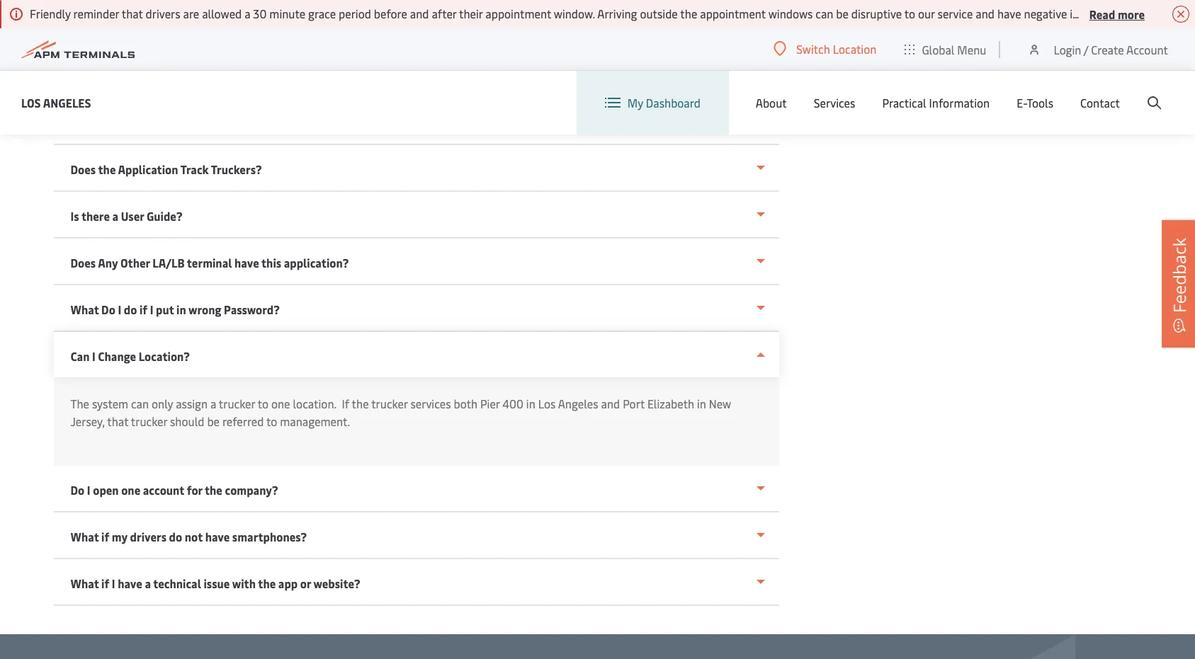 Task type: describe. For each thing, give the bounding box(es) containing it.
does
[[101, 115, 126, 130]]

switch location
[[797, 41, 877, 57]]

400
[[503, 396, 524, 412]]

read more button
[[1090, 5, 1146, 23]]

menu
[[958, 41, 987, 57]]

global menu
[[923, 41, 987, 57]]

track
[[181, 162, 209, 177]]

application?
[[284, 255, 349, 271]]

if for my
[[101, 530, 109, 545]]

los angeles link
[[21, 94, 91, 112]]

0 horizontal spatial and
[[410, 6, 429, 21]]

account
[[143, 483, 184, 498]]

after
[[432, 6, 457, 21]]

0 vertical spatial that
[[122, 6, 143, 21]]

elizabeth
[[648, 396, 695, 412]]

my
[[628, 95, 644, 111]]

do i open one account for the company? button
[[54, 466, 779, 513]]

on
[[1114, 6, 1127, 21]]

this
[[262, 255, 282, 271]]

have inside does any other la/lb terminal have this application? dropdown button
[[235, 255, 259, 271]]

switch location button
[[774, 41, 877, 57]]

application inside dropdown button
[[214, 115, 275, 130]]

assign
[[176, 396, 208, 412]]

in inside what do i do if i put in wrong password? dropdown button
[[177, 302, 186, 318]]

issue
[[204, 576, 230, 592]]

put
[[156, 302, 174, 318]]

or
[[300, 576, 311, 592]]

a inside the system can only assign a trucker to one location.  if the trucker services both pier 400 in los angeles and port elizabeth in new jersey, that trucker should be referred to management.
[[211, 396, 216, 412]]

pier
[[481, 396, 500, 412]]

the right for
[[205, 483, 223, 498]]

the system can only assign a trucker to one location.  if the trucker services both pier 400 in los angeles and port elizabeth in new jersey, that trucker should be referred to management.
[[71, 396, 732, 430]]

outside
[[640, 6, 678, 21]]

port
[[623, 396, 645, 412]]

e-tools button
[[1017, 71, 1054, 135]]

visitor
[[148, 115, 182, 130]]

2 horizontal spatial and
[[976, 6, 995, 21]]

what for what if i have a technical issue with the app or website?
[[71, 576, 99, 592]]

global menu button
[[891, 28, 1001, 71]]

practical information button
[[883, 71, 991, 135]]

terminal
[[187, 255, 232, 271]]

is there a user guide? button
[[54, 192, 779, 239]]

disruptive
[[852, 6, 903, 21]]

does any other la/lb terminal have this application? button
[[54, 239, 779, 286]]

0 vertical spatial be
[[837, 6, 849, 21]]

change
[[98, 349, 136, 364]]

read
[[1090, 6, 1116, 22]]

what for what if my drivers do not have smartphones?
[[71, 530, 99, 545]]

company?
[[225, 483, 278, 498]]

should
[[170, 414, 205, 430]]

drivers for smartphones?
[[130, 530, 167, 545]]

what does the visitor hsse application provide the trucker? button
[[54, 99, 779, 145]]

feedback button
[[1163, 220, 1196, 348]]

management.
[[280, 414, 350, 430]]

a left user
[[112, 208, 118, 224]]

login / create account link
[[1028, 28, 1169, 70]]

drivers for 30
[[146, 6, 181, 21]]

1 vertical spatial to
[[258, 396, 269, 412]]

app
[[278, 576, 298, 592]]

2 appointment from the left
[[701, 6, 766, 21]]

jersey,
[[71, 414, 105, 430]]

have left negative
[[998, 6, 1022, 21]]

provide
[[277, 115, 317, 130]]

their
[[459, 6, 483, 21]]

does for does any other la/lb terminal have this application?
[[71, 255, 96, 271]]

the down does
[[98, 162, 116, 177]]

have inside "what if i have a technical issue with the app or website?" dropdown button
[[118, 576, 142, 592]]

0 horizontal spatial do
[[124, 302, 137, 318]]

can i change location? button
[[54, 332, 779, 378]]

what does the visitor hsse application provide the trucker?
[[71, 115, 385, 130]]

reminder
[[73, 6, 119, 21]]

before
[[374, 6, 408, 21]]

about button
[[756, 71, 787, 135]]

1 horizontal spatial trucker
[[219, 396, 255, 412]]

technical
[[153, 576, 201, 592]]

1 horizontal spatial in
[[527, 396, 536, 412]]

switch
[[797, 41, 831, 57]]

tools
[[1027, 95, 1054, 111]]

0 vertical spatial if
[[140, 302, 148, 318]]

does the application track truckers?
[[71, 162, 262, 177]]

other
[[120, 255, 150, 271]]

trucker?
[[339, 115, 385, 130]]

do i open one account for the company?
[[71, 483, 278, 498]]

both
[[454, 396, 478, 412]]

1 appointment from the left
[[486, 6, 552, 21]]

friendly reminder that drivers are allowed a 30 minute grace period before and after their appointment window. arriving outside the appointment windows can be disruptive to our service and have negative impacts on drivers who a
[[30, 6, 1196, 21]]

service
[[938, 6, 974, 21]]

minute
[[270, 6, 306, 21]]

account
[[1127, 41, 1169, 57]]

website?
[[314, 576, 361, 592]]

only
[[152, 396, 173, 412]]

the right "provide"
[[319, 115, 337, 130]]

about
[[756, 95, 787, 111]]

be inside the system can only assign a trucker to one location.  if the trucker services both pier 400 in los angeles and port elizabeth in new jersey, that trucker should be referred to management.
[[207, 414, 220, 430]]

allowed
[[202, 6, 242, 21]]

the right outside
[[681, 6, 698, 21]]

0 vertical spatial los
[[21, 95, 41, 110]]

1 horizontal spatial do
[[169, 530, 182, 545]]

have inside what if my drivers do not have smartphones? dropdown button
[[205, 530, 230, 545]]

location
[[833, 41, 877, 57]]

location?
[[139, 349, 190, 364]]

with
[[232, 576, 256, 592]]

what if i have a technical issue with the app or website?
[[71, 576, 361, 592]]



Task type: locate. For each thing, give the bounding box(es) containing it.
los
[[21, 95, 41, 110], [539, 396, 556, 412]]

30
[[253, 6, 267, 21]]

for
[[187, 483, 203, 498]]

a left the 30
[[245, 6, 251, 21]]

1 vertical spatial one
[[121, 483, 140, 498]]

0 horizontal spatial trucker
[[131, 414, 167, 430]]

and right service
[[976, 6, 995, 21]]

appointment right their
[[486, 6, 552, 21]]

the
[[681, 6, 698, 21], [128, 115, 146, 130], [319, 115, 337, 130], [98, 162, 116, 177], [352, 396, 369, 412], [205, 483, 223, 498], [258, 576, 276, 592]]

are
[[183, 6, 199, 21]]

do left not
[[169, 530, 182, 545]]

to up referred
[[258, 396, 269, 412]]

a right assign
[[211, 396, 216, 412]]

to right referred
[[267, 414, 277, 430]]

can
[[71, 349, 90, 364]]

0 vertical spatial can
[[816, 6, 834, 21]]

trucker
[[219, 396, 255, 412], [372, 396, 408, 412], [131, 414, 167, 430]]

a right close alert icon
[[1191, 6, 1196, 21]]

the inside the system can only assign a trucker to one location.  if the trucker services both pier 400 in los angeles and port elizabeth in new jersey, that trucker should be referred to management.
[[352, 396, 369, 412]]

1 horizontal spatial be
[[837, 6, 849, 21]]

any
[[98, 255, 118, 271]]

the right does
[[128, 115, 146, 130]]

does any other la/lb terminal have this application?
[[71, 255, 349, 271]]

be left disruptive at the right top
[[837, 6, 849, 21]]

a
[[245, 6, 251, 21], [1191, 6, 1196, 21], [112, 208, 118, 224], [211, 396, 216, 412], [145, 576, 151, 592]]

can i change location?
[[71, 349, 190, 364]]

drivers left are
[[146, 6, 181, 21]]

does
[[71, 162, 96, 177], [71, 255, 96, 271]]

/
[[1084, 41, 1089, 57]]

and left the port
[[602, 396, 620, 412]]

if
[[140, 302, 148, 318], [101, 530, 109, 545], [101, 576, 109, 592]]

create
[[1092, 41, 1125, 57]]

truckers?
[[211, 162, 262, 177]]

1 horizontal spatial appointment
[[701, 6, 766, 21]]

to
[[905, 6, 916, 21], [258, 396, 269, 412], [267, 414, 277, 430]]

e-
[[1017, 95, 1027, 111]]

if
[[342, 396, 350, 412]]

1 vertical spatial do
[[71, 483, 85, 498]]

0 horizontal spatial be
[[207, 414, 220, 430]]

1 vertical spatial does
[[71, 255, 96, 271]]

if for i
[[101, 576, 109, 592]]

that
[[122, 6, 143, 21], [107, 414, 128, 430]]

my
[[112, 530, 128, 545]]

trucker up referred
[[219, 396, 255, 412]]

have left technical
[[118, 576, 142, 592]]

1 vertical spatial angeles
[[558, 396, 599, 412]]

have right not
[[205, 530, 230, 545]]

1 horizontal spatial and
[[602, 396, 620, 412]]

appointment left windows
[[701, 6, 766, 21]]

i
[[118, 302, 121, 318], [150, 302, 153, 318], [92, 349, 96, 364], [87, 483, 90, 498], [112, 576, 115, 592]]

2 what from the top
[[71, 302, 99, 318]]

1 what from the top
[[71, 115, 99, 130]]

drivers
[[146, 6, 181, 21], [1129, 6, 1164, 21], [130, 530, 167, 545]]

what if my drivers do not have smartphones? button
[[54, 513, 779, 560]]

0 horizontal spatial do
[[71, 483, 85, 498]]

do left "put"
[[124, 302, 137, 318]]

close alert image
[[1173, 6, 1190, 23]]

information
[[930, 95, 991, 111]]

drivers right 'my'
[[130, 530, 167, 545]]

2 horizontal spatial in
[[698, 396, 707, 412]]

drivers right "on"
[[1129, 6, 1164, 21]]

period
[[339, 6, 371, 21]]

1 horizontal spatial can
[[816, 6, 834, 21]]

in
[[177, 302, 186, 318], [527, 396, 536, 412], [698, 396, 707, 412]]

be
[[837, 6, 849, 21], [207, 414, 220, 430]]

0 horizontal spatial application
[[118, 162, 178, 177]]

more
[[1119, 6, 1146, 22]]

the left app
[[258, 576, 276, 592]]

referred
[[223, 414, 264, 430]]

one right open
[[121, 483, 140, 498]]

application inside dropdown button
[[118, 162, 178, 177]]

negative
[[1025, 6, 1068, 21]]

practical information
[[883, 95, 991, 111]]

that down system
[[107, 414, 128, 430]]

trucker left services
[[372, 396, 408, 412]]

in left new
[[698, 396, 707, 412]]

0 vertical spatial application
[[214, 115, 275, 130]]

can left only
[[131, 396, 149, 412]]

one inside the system can only assign a trucker to one location.  if the trucker services both pier 400 in los angeles and port elizabeth in new jersey, that trucker should be referred to management.
[[271, 396, 290, 412]]

my dashboard
[[628, 95, 701, 111]]

0 horizontal spatial can
[[131, 396, 149, 412]]

0 vertical spatial angeles
[[43, 95, 91, 110]]

services
[[411, 396, 451, 412]]

application right hsse
[[214, 115, 275, 130]]

1 does from the top
[[71, 162, 96, 177]]

not
[[185, 530, 203, 545]]

0 vertical spatial to
[[905, 6, 916, 21]]

2 vertical spatial if
[[101, 576, 109, 592]]

the right 'if'
[[352, 396, 369, 412]]

system
[[92, 396, 128, 412]]

angeles inside the system can only assign a trucker to one location.  if the trucker services both pier 400 in los angeles and port elizabeth in new jersey, that trucker should be referred to management.
[[558, 396, 599, 412]]

that right reminder
[[122, 6, 143, 21]]

one inside dropdown button
[[121, 483, 140, 498]]

do
[[124, 302, 137, 318], [169, 530, 182, 545]]

and inside the system can only assign a trucker to one location.  if the trucker services both pier 400 in los angeles and port elizabeth in new jersey, that trucker should be referred to management.
[[602, 396, 620, 412]]

friendly
[[30, 6, 71, 21]]

1 horizontal spatial los
[[539, 396, 556, 412]]

global
[[923, 41, 955, 57]]

0 vertical spatial one
[[271, 396, 290, 412]]

contact
[[1081, 95, 1121, 111]]

does for does the application track truckers?
[[71, 162, 96, 177]]

our
[[919, 6, 936, 21]]

0 horizontal spatial appointment
[[486, 6, 552, 21]]

to left "our"
[[905, 6, 916, 21]]

1 vertical spatial do
[[169, 530, 182, 545]]

in right 400 at left
[[527, 396, 536, 412]]

do down any
[[101, 302, 115, 318]]

one up the management.
[[271, 396, 290, 412]]

4 what from the top
[[71, 576, 99, 592]]

what for what do i do if i put in wrong password?
[[71, 302, 99, 318]]

have left this
[[235, 255, 259, 271]]

1 vertical spatial that
[[107, 414, 128, 430]]

services button
[[814, 71, 856, 135]]

window.
[[554, 6, 595, 21]]

what if my drivers do not have smartphones?
[[71, 530, 307, 545]]

user
[[121, 208, 144, 224]]

1 vertical spatial be
[[207, 414, 220, 430]]

that inside the system can only assign a trucker to one location.  if the trucker services both pier 400 in los angeles and port elizabeth in new jersey, that trucker should be referred to management.
[[107, 414, 128, 430]]

be right should
[[207, 414, 220, 430]]

is
[[71, 208, 79, 224]]

1 vertical spatial application
[[118, 162, 178, 177]]

do left open
[[71, 483, 85, 498]]

in right "put"
[[177, 302, 186, 318]]

windows
[[769, 6, 813, 21]]

2 vertical spatial to
[[267, 414, 277, 430]]

do
[[101, 302, 115, 318], [71, 483, 85, 498]]

la/lb
[[153, 255, 185, 271]]

dashboard
[[646, 95, 701, 111]]

2 does from the top
[[71, 255, 96, 271]]

can inside the system can only assign a trucker to one location.  if the trucker services both pier 400 in los angeles and port elizabeth in new jersey, that trucker should be referred to management.
[[131, 396, 149, 412]]

0 vertical spatial do
[[124, 302, 137, 318]]

practical
[[883, 95, 927, 111]]

0 horizontal spatial in
[[177, 302, 186, 318]]

appointment
[[486, 6, 552, 21], [701, 6, 766, 21]]

los angeles
[[21, 95, 91, 110]]

arriving
[[598, 6, 638, 21]]

application left track
[[118, 162, 178, 177]]

1 vertical spatial los
[[539, 396, 556, 412]]

does left any
[[71, 255, 96, 271]]

what inside dropdown button
[[71, 115, 99, 130]]

services
[[814, 95, 856, 111]]

login / create account
[[1054, 41, 1169, 57]]

1 vertical spatial can
[[131, 396, 149, 412]]

read more
[[1090, 6, 1146, 22]]

0 horizontal spatial one
[[121, 483, 140, 498]]

2 horizontal spatial trucker
[[372, 396, 408, 412]]

wrong
[[189, 302, 222, 318]]

1 horizontal spatial one
[[271, 396, 290, 412]]

new
[[709, 396, 732, 412]]

a left technical
[[145, 576, 151, 592]]

what do i do if i put in wrong password? button
[[54, 286, 779, 332]]

and left after
[[410, 6, 429, 21]]

my dashboard button
[[605, 71, 701, 135]]

los inside the system can only assign a trucker to one location.  if the trucker services both pier 400 in los angeles and port elizabeth in new jersey, that trucker should be referred to management.
[[539, 396, 556, 412]]

the
[[71, 396, 89, 412]]

application
[[214, 115, 275, 130], [118, 162, 178, 177]]

1 horizontal spatial angeles
[[558, 396, 599, 412]]

1 horizontal spatial do
[[101, 302, 115, 318]]

0 vertical spatial does
[[71, 162, 96, 177]]

angeles
[[43, 95, 91, 110], [558, 396, 599, 412]]

drivers inside dropdown button
[[130, 530, 167, 545]]

trucker down only
[[131, 414, 167, 430]]

what for what does the visitor hsse application provide the trucker?
[[71, 115, 99, 130]]

0 vertical spatial do
[[101, 302, 115, 318]]

1 vertical spatial if
[[101, 530, 109, 545]]

3 what from the top
[[71, 530, 99, 545]]

0 horizontal spatial los
[[21, 95, 41, 110]]

can right windows
[[816, 6, 834, 21]]

1 horizontal spatial application
[[214, 115, 275, 130]]

password?
[[224, 302, 280, 318]]

guide?
[[147, 208, 183, 224]]

0 horizontal spatial angeles
[[43, 95, 91, 110]]

open
[[93, 483, 119, 498]]

there
[[81, 208, 110, 224]]

does up is
[[71, 162, 96, 177]]



Task type: vqa. For each thing, say whether or not it's contained in the screenshot.
Management.
yes



